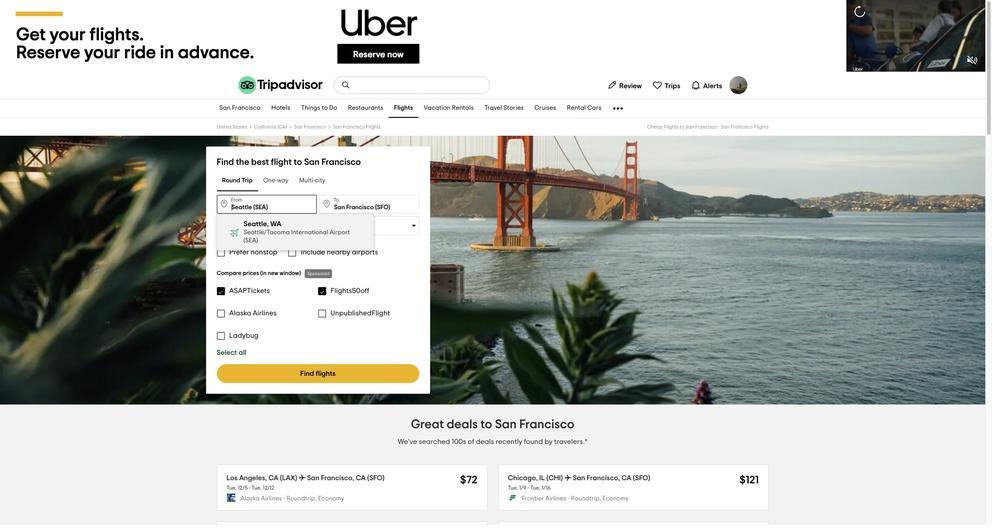 Task type: vqa. For each thing, say whether or not it's contained in the screenshot.
the Post photos
no



Task type: locate. For each thing, give the bounding box(es) containing it.
roundtrip, for $121
[[571, 496, 601, 502]]

2 city or airport text field from the left
[[319, 195, 419, 214]]

- right 1/9
[[528, 485, 529, 491]]

rental cars link
[[562, 99, 607, 118]]

san up multi-city
[[304, 158, 320, 167]]

frontier airlines - roundtrip, economy
[[522, 496, 629, 502]]

tue, left 1/9
[[508, 485, 518, 491]]

-
[[718, 125, 720, 129], [249, 485, 250, 491], [528, 485, 529, 491], [283, 496, 285, 502], [568, 496, 570, 502]]

tue,
[[227, 485, 237, 491], [252, 485, 262, 491], [508, 485, 518, 491], [530, 485, 540, 491]]

we've searched 100s of deals recently found by travelers.*
[[398, 438, 587, 445]]

alaska airlines
[[229, 310, 277, 317]]

alerts
[[703, 82, 722, 89]]

0 vertical spatial san francisco
[[219, 105, 261, 111]]

deals
[[447, 418, 478, 431], [476, 438, 494, 445]]

deals up 100s
[[447, 418, 478, 431]]

tue, 12/5  - tue, 12/12
[[227, 485, 274, 491]]

all
[[239, 349, 246, 356]]

economy for $121
[[602, 496, 629, 502]]

1 roundtrip, from the left
[[286, 496, 317, 502]]

to left the do
[[322, 105, 328, 111]]

chicago, il (chi)
[[508, 475, 563, 482]]

profile picture image
[[729, 76, 747, 94]]

1 vertical spatial san francisco
[[294, 125, 326, 129]]

things to do
[[301, 105, 337, 111]]

airlines down asaptickets
[[253, 310, 277, 317]]

one-way
[[263, 178, 288, 184]]

2 san francisco, ca (sfo) from the left
[[573, 475, 650, 482]]

1 horizontal spatial san francisco
[[294, 125, 326, 129]]

0 horizontal spatial (sfo)
[[367, 475, 384, 482]]

0 horizontal spatial mon,
[[231, 226, 245, 233]]

1 ca from the left
[[268, 475, 278, 482]]

alaska down tue, 12/5  - tue, 12/12
[[240, 496, 260, 502]]

rentals
[[452, 105, 474, 111]]

2 ca from the left
[[356, 475, 366, 482]]

2 horizontal spatial ca
[[622, 475, 631, 482]]

2 roundtrip, from the left
[[571, 496, 601, 502]]

find for find flights
[[300, 370, 314, 377]]

mon, left 12/4
[[282, 226, 296, 233]]

great deals to san francisco
[[411, 418, 574, 431]]

1 horizontal spatial san francisco, ca (sfo)
[[573, 475, 650, 482]]

1
[[334, 226, 336, 232]]

ca
[[268, 475, 278, 482], [356, 475, 366, 482], [622, 475, 631, 482]]

great
[[411, 418, 444, 431]]

alaska for alaska airlines - roundtrip, economy
[[240, 496, 260, 502]]

united
[[217, 125, 231, 129]]

roundtrip, for $72
[[286, 496, 317, 502]]

to
[[322, 105, 328, 111], [680, 125, 684, 129], [294, 158, 302, 167], [480, 418, 492, 431]]

- right frontier
[[568, 496, 570, 502]]

(sea)
[[244, 237, 258, 244]]

new
[[268, 271, 278, 276]]

- down (lax)
[[283, 496, 285, 502]]

ladybug
[[229, 332, 259, 339]]

seattle/tacoma
[[244, 229, 290, 236]]

mon, inside depart mon, 11/27
[[231, 226, 245, 233]]

1 horizontal spatial (sfo)
[[633, 475, 650, 482]]

city or airport text field up 1 , economy
[[319, 195, 419, 214]]

flights
[[394, 105, 413, 111], [366, 125, 381, 129], [664, 125, 679, 129], [754, 125, 769, 129]]

- right the 12/5
[[249, 485, 250, 491]]

1 horizontal spatial mon,
[[282, 226, 296, 233]]

0 horizontal spatial city or airport text field
[[217, 195, 317, 214]]

(sfo)
[[367, 475, 384, 482], [633, 475, 650, 482]]

economy for $72
[[318, 496, 344, 502]]

,
[[336, 226, 337, 232]]

city or airport text field up wa
[[217, 195, 317, 214]]

select
[[217, 349, 237, 356]]

2 tue, from the left
[[252, 485, 262, 491]]

francisco up states at the top left
[[232, 105, 261, 111]]

vacation rentals
[[424, 105, 474, 111]]

alaska up ladybug
[[229, 310, 251, 317]]

nonstop
[[251, 249, 278, 256]]

review link
[[604, 76, 645, 94]]

asaptickets
[[229, 287, 270, 294]]

1 horizontal spatial ca
[[356, 475, 366, 482]]

san francisco, ca (sfo) for $121
[[573, 475, 650, 482]]

find inside button
[[300, 370, 314, 377]]

alaska for alaska airlines
[[229, 310, 251, 317]]

trips link
[[649, 76, 684, 94]]

to right cheap
[[680, 125, 684, 129]]

1 vertical spatial find
[[300, 370, 314, 377]]

airport
[[330, 229, 350, 236]]

san francisco link up states at the top left
[[214, 99, 266, 118]]

1 horizontal spatial city or airport text field
[[319, 195, 419, 214]]

mon, 12/4
[[282, 226, 309, 233]]

san right cheap
[[685, 125, 694, 129]]

1 , economy
[[334, 226, 364, 232]]

2 francisco, from the left
[[587, 475, 620, 482]]

- for tue, 12/5  - tue, 12/12
[[249, 485, 250, 491]]

airlines
[[253, 310, 277, 317], [261, 496, 282, 502], [545, 496, 566, 502]]

francisco, for $121
[[587, 475, 620, 482]]

airports
[[352, 249, 378, 256]]

search image
[[341, 81, 350, 90]]

wa
[[270, 220, 281, 228]]

1 san francisco, ca (sfo) from the left
[[307, 475, 384, 482]]

rental
[[567, 105, 586, 111]]

find for find the best flight to san francisco
[[217, 158, 234, 167]]

san francisco down things
[[294, 125, 326, 129]]

tue, down angeles,
[[252, 485, 262, 491]]

francisco up city
[[321, 158, 361, 167]]

1 city or airport text field from the left
[[217, 195, 317, 214]]

3 ca from the left
[[622, 475, 631, 482]]

0 vertical spatial san francisco link
[[214, 99, 266, 118]]

airlines for $121
[[545, 496, 566, 502]]

0 horizontal spatial find
[[217, 158, 234, 167]]

0 horizontal spatial san francisco, ca (sfo)
[[307, 475, 384, 482]]

review
[[619, 82, 642, 89]]

alaska
[[229, 310, 251, 317], [240, 496, 260, 502]]

1 francisco, from the left
[[321, 475, 354, 482]]

francisco down restaurants 'link'
[[343, 125, 365, 129]]

City or Airport text field
[[217, 195, 317, 214], [319, 195, 419, 214]]

tue, down chicago, il (chi)
[[530, 485, 540, 491]]

seattle, wa seattle/tacoma international airport (sea)
[[244, 220, 350, 244]]

(sfo) for $121
[[633, 475, 650, 482]]

los
[[227, 475, 238, 482]]

1 horizontal spatial san francisco link
[[294, 125, 326, 129]]

1 (sfo) from the left
[[367, 475, 384, 482]]

1 vertical spatial alaska
[[240, 496, 260, 502]]

il
[[539, 475, 545, 482]]

by
[[544, 438, 553, 445]]

1 horizontal spatial francisco,
[[587, 475, 620, 482]]

0 horizontal spatial francisco,
[[321, 475, 354, 482]]

1 horizontal spatial find
[[300, 370, 314, 377]]

francisco up by
[[519, 418, 574, 431]]

0 horizontal spatial ca
[[268, 475, 278, 482]]

None search field
[[334, 77, 489, 93]]

san francisco flights
[[333, 125, 381, 129]]

states
[[233, 125, 247, 129]]

california (ca)
[[254, 125, 287, 129]]

san down alerts on the right
[[721, 125, 730, 129]]

0 vertical spatial find
[[217, 158, 234, 167]]

round trip
[[222, 178, 252, 184]]

trip
[[242, 178, 252, 184]]

prefer
[[229, 249, 249, 256]]

1 tue, from the left
[[227, 485, 237, 491]]

0 horizontal spatial roundtrip,
[[286, 496, 317, 502]]

2 (sfo) from the left
[[633, 475, 650, 482]]

san right (lax)
[[307, 475, 319, 482]]

0 vertical spatial deals
[[447, 418, 478, 431]]

12/4
[[297, 226, 309, 233]]

find left the
[[217, 158, 234, 167]]

0 horizontal spatial san francisco link
[[214, 99, 266, 118]]

vacation rentals link
[[418, 99, 479, 118]]

find left flights
[[300, 370, 314, 377]]

san francisco up states at the top left
[[219, 105, 261, 111]]

1 mon, from the left
[[231, 226, 245, 233]]

airlines down 1/16
[[545, 496, 566, 502]]

0 horizontal spatial san francisco
[[219, 105, 261, 111]]

the
[[236, 158, 249, 167]]

mon, down the "depart"
[[231, 226, 245, 233]]

- for alaska airlines - roundtrip, economy
[[283, 496, 285, 502]]

to right 'flight'
[[294, 158, 302, 167]]

travel
[[484, 105, 502, 111]]

- for tue, 1/9  - tue, 1/16
[[528, 485, 529, 491]]

airlines down 12/12
[[261, 496, 282, 502]]

economy
[[339, 226, 364, 232], [318, 496, 344, 502], [602, 496, 629, 502]]

we've
[[398, 438, 417, 445]]

0 vertical spatial alaska
[[229, 310, 251, 317]]

1 horizontal spatial roundtrip,
[[571, 496, 601, 502]]

san francisco link down things
[[294, 125, 326, 129]]

deals right of
[[476, 438, 494, 445]]

tue, down los
[[227, 485, 237, 491]]

san up united
[[219, 105, 231, 111]]

of
[[468, 438, 474, 445]]

san francisco
[[219, 105, 261, 111], [294, 125, 326, 129]]



Task type: describe. For each thing, give the bounding box(es) containing it.
prices
[[243, 271, 259, 276]]

airlines for $72
[[261, 496, 282, 502]]

best
[[251, 158, 269, 167]]

(chi)
[[546, 475, 563, 482]]

multi-city
[[299, 178, 325, 184]]

francisco, for $72
[[321, 475, 354, 482]]

restaurants
[[348, 105, 383, 111]]

2 mon, from the left
[[282, 226, 296, 233]]

travel stories
[[484, 105, 524, 111]]

san up frontier airlines - roundtrip, economy
[[573, 475, 585, 482]]

find the best flight to san francisco
[[217, 158, 361, 167]]

san right "(ca)"
[[294, 125, 303, 129]]

find flights button
[[217, 364, 419, 383]]

include nearby airports
[[301, 249, 378, 256]]

way
[[277, 178, 288, 184]]

depart mon, 11/27
[[231, 220, 260, 233]]

united states
[[217, 125, 247, 129]]

francisco down the profile picture
[[731, 125, 753, 129]]

recently
[[496, 438, 522, 445]]

seattle,
[[244, 220, 269, 228]]

san down the do
[[333, 125, 342, 129]]

flight
[[271, 158, 292, 167]]

- down alerts on the right
[[718, 125, 720, 129]]

angeles,
[[239, 475, 267, 482]]

12/12
[[263, 485, 274, 491]]

city or airport text field for from
[[217, 195, 317, 214]]

100s
[[452, 438, 466, 445]]

find flights
[[300, 370, 336, 377]]

$72
[[460, 475, 477, 486]]

from
[[231, 198, 242, 203]]

- for frontier airlines - roundtrip, economy
[[568, 496, 570, 502]]

cruises link
[[529, 99, 562, 118]]

compare
[[217, 271, 241, 276]]

3 tue, from the left
[[508, 485, 518, 491]]

12/5
[[238, 485, 248, 491]]

trips
[[665, 82, 680, 89]]

1 vertical spatial san francisco link
[[294, 125, 326, 129]]

to
[[334, 198, 339, 203]]

(in
[[260, 271, 267, 276]]

found
[[524, 438, 543, 445]]

frontier
[[522, 496, 544, 502]]

alerts link
[[687, 76, 726, 94]]

prefer nonstop
[[229, 249, 278, 256]]

one-
[[263, 178, 277, 184]]

select all
[[217, 349, 246, 356]]

ca for $121
[[622, 475, 631, 482]]

hotels link
[[266, 99, 296, 118]]

1/16
[[542, 485, 551, 491]]

stories
[[504, 105, 524, 111]]

window)
[[279, 271, 301, 276]]

round
[[222, 178, 240, 184]]

flights link
[[389, 99, 418, 118]]

$121
[[739, 475, 759, 486]]

sponsored
[[307, 272, 330, 276]]

san francisco, ca (sfo) for $72
[[307, 475, 384, 482]]

francisco down alerts on the right
[[695, 125, 717, 129]]

city
[[315, 178, 325, 184]]

1/9
[[519, 485, 526, 491]]

restaurants link
[[343, 99, 389, 118]]

tripadvisor image
[[238, 76, 322, 94]]

(ca)
[[278, 125, 287, 129]]

hotels
[[271, 105, 290, 111]]

city or airport text field for to
[[319, 195, 419, 214]]

include
[[301, 249, 325, 256]]

(lax)
[[280, 475, 297, 482]]

do
[[329, 105, 337, 111]]

vacation
[[424, 105, 450, 111]]

travelers.*
[[554, 438, 587, 445]]

francisco down "things to do" link
[[304, 125, 326, 129]]

cruises
[[534, 105, 556, 111]]

nearby
[[327, 249, 350, 256]]

1 vertical spatial deals
[[476, 438, 494, 445]]

to up we've searched 100s of deals recently found by travelers.* on the bottom of the page
[[480, 418, 492, 431]]

4 tue, from the left
[[530, 485, 540, 491]]

searched
[[419, 438, 450, 445]]

cheap flights to san francisco - san francisco flights
[[647, 125, 769, 129]]

advertisement region
[[0, 0, 985, 72]]

chicago,
[[508, 475, 538, 482]]

compare prices (in new window)
[[217, 271, 301, 276]]

ca for $72
[[356, 475, 366, 482]]

to inside "things to do" link
[[322, 105, 328, 111]]

california
[[254, 125, 276, 129]]

depart
[[231, 220, 247, 224]]

alaska airlines - roundtrip, economy
[[240, 496, 344, 502]]

things
[[301, 105, 320, 111]]

unpublishedflight
[[330, 310, 390, 317]]

los angeles, ca (lax)
[[227, 475, 297, 482]]

travel stories link
[[479, 99, 529, 118]]

san up recently
[[495, 418, 517, 431]]

california (ca) link
[[254, 125, 287, 129]]

tue, 1/9  - tue, 1/16
[[508, 485, 551, 491]]

flights
[[316, 370, 336, 377]]

(sfo) for $72
[[367, 475, 384, 482]]

11/27
[[246, 226, 260, 233]]



